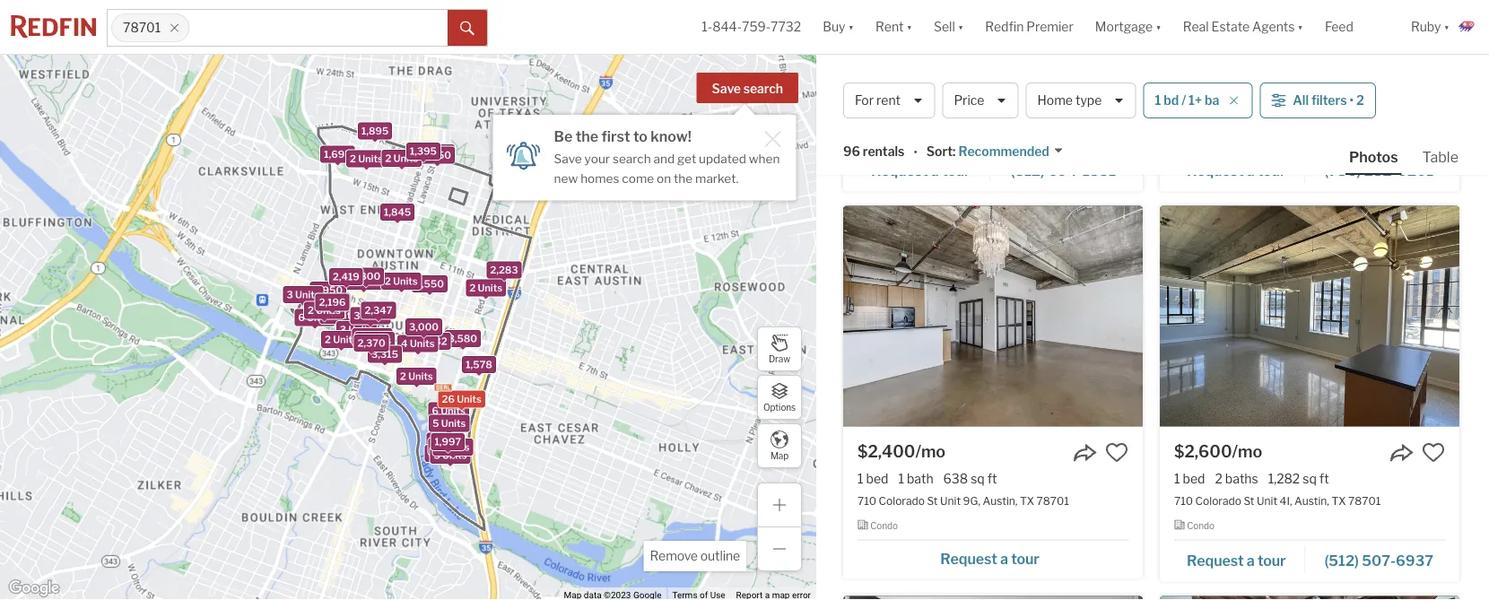 Task type: vqa. For each thing, say whether or not it's contained in the screenshot.
"search box"
yes



Task type: locate. For each thing, give the bounding box(es) containing it.
baths for $3,450
[[918, 81, 951, 97]]

for
[[1027, 72, 1054, 96]]

tour up photo of 404 rio grande st unit rio, austin, tx 78701
[[1258, 552, 1286, 570]]

favorite button image down ruby ▾
[[1422, 51, 1446, 74]]

search inside save search button
[[744, 81, 783, 96]]

the right on
[[674, 171, 693, 186]]

0 horizontal spatial 6
[[298, 312, 305, 324]]

favorite button checkbox
[[1106, 51, 1129, 74], [1106, 441, 1129, 464]]

2,196
[[319, 297, 346, 308]]

mortgage ▾
[[1096, 19, 1162, 34]]

0 vertical spatial (512)
[[1011, 162, 1045, 179]]

redfin
[[986, 19, 1024, 34]]

save down the 844-
[[712, 81, 741, 96]]

4 ▾ from the left
[[1156, 19, 1162, 34]]

0 horizontal spatial 710
[[858, 495, 877, 508]]

▾ for ruby ▾
[[1444, 19, 1450, 34]]

feed
[[1325, 19, 1354, 34]]

brazos
[[1196, 105, 1231, 118]]

request for $2,433
[[1187, 162, 1244, 179]]

2,347
[[365, 305, 393, 316]]

▾ right agents
[[1298, 19, 1304, 34]]

1 left remove 1 bd / 1+ ba icon
[[1216, 81, 1221, 97]]

rent right for
[[1059, 72, 1104, 96]]

1 vertical spatial 6 units
[[432, 405, 466, 417]]

unit left '9g,'
[[941, 495, 961, 508]]

bath for $2,400
[[907, 472, 934, 487]]

▾ right ruby
[[1444, 19, 1450, 34]]

home type
[[1038, 93, 1102, 108]]

1 710 from the left
[[858, 495, 877, 508]]

austin,
[[985, 105, 1020, 118], [1287, 105, 1322, 118], [983, 495, 1018, 508], [1295, 495, 1330, 508]]

options button
[[757, 375, 802, 420]]

26
[[442, 393, 455, 405]]

0 vertical spatial 1 bath
[[1216, 81, 1251, 97]]

2 units down 4,950
[[308, 305, 341, 317]]

colorado down $2,400 /mo
[[879, 495, 925, 508]]

tour up the photo of 210 lavaca st #2809, austin, tx 78701
[[1012, 550, 1040, 568]]

3 ▾ from the left
[[958, 19, 964, 34]]

(512)
[[1011, 162, 1045, 179], [1325, 552, 1360, 570]]

0 vertical spatial search
[[744, 81, 783, 96]]

colorado for $2,600
[[1196, 495, 1242, 508]]

rent
[[876, 19, 904, 34], [1059, 72, 1104, 96]]

austin, right '9g,'
[[983, 495, 1018, 508]]

0 vertical spatial bath
[[1224, 81, 1251, 97]]

remove
[[650, 549, 698, 564]]

507-
[[1363, 552, 1396, 570]]

request a tour for $3,450
[[871, 162, 971, 179]]

1,997
[[435, 436, 461, 448]]

sq
[[985, 81, 999, 97], [1288, 81, 1302, 97], [971, 472, 985, 487], [1303, 472, 1317, 487]]

6 ▾ from the left
[[1444, 19, 1450, 34]]

1 horizontal spatial (512)
[[1325, 552, 1360, 570]]

▾ right mortgage
[[1156, 19, 1162, 34]]

2 favorite button checkbox from the top
[[1422, 441, 1446, 464]]

1 horizontal spatial save
[[712, 81, 741, 96]]

1 bath down $2,400 /mo
[[899, 472, 934, 487]]

bath for $2,433
[[1224, 81, 1251, 97]]

1 horizontal spatial baths
[[1226, 472, 1259, 487]]

a for $2,600 /mo
[[1247, 552, 1255, 570]]

(512) left 507-
[[1325, 552, 1360, 570]]

austin, down the 912 sq ft
[[985, 105, 1020, 118]]

bath down $2,400 /mo
[[907, 472, 934, 487]]

1 vertical spatial save
[[554, 151, 582, 166]]

condo
[[871, 520, 898, 531], [1187, 520, 1215, 531]]

1 vertical spatial the
[[674, 171, 693, 186]]

0 horizontal spatial the
[[576, 127, 599, 145]]

1+
[[1189, 93, 1203, 108]]

1,732
[[422, 336, 448, 347]]

2 units down 1,895
[[350, 153, 383, 165]]

2 favorite button checkbox from the top
[[1106, 441, 1129, 464]]

2 710 from the left
[[1175, 495, 1194, 508]]

3 units
[[347, 275, 380, 287], [287, 289, 320, 301], [354, 310, 387, 322], [340, 324, 373, 336], [356, 331, 389, 343], [432, 441, 465, 453], [437, 442, 470, 453], [429, 448, 462, 459], [434, 449, 467, 461]]

when
[[749, 151, 780, 166]]

buy ▾
[[823, 19, 854, 34]]

save
[[712, 81, 741, 96], [554, 151, 582, 166]]

0 horizontal spatial search
[[613, 151, 651, 166]]

/mo up 638
[[916, 442, 946, 462]]

baths right 1.5
[[918, 81, 951, 97]]

tour down the 301 brazos st unit a1, austin, tx 78701
[[1258, 162, 1286, 179]]

6 units
[[298, 312, 332, 324], [432, 405, 466, 417]]

2 units down 4 units
[[400, 371, 433, 382]]

save up new
[[554, 151, 582, 166]]

1,895
[[362, 125, 389, 137]]

tx right 4i,
[[1332, 495, 1347, 508]]

sq right 638
[[971, 472, 985, 487]]

sq for $2,600 /mo
[[1303, 472, 1317, 487]]

1 vertical spatial 1 bath
[[899, 472, 934, 487]]

1 horizontal spatial 1 bath
[[1216, 81, 1251, 97]]

a
[[931, 162, 939, 179], [1247, 162, 1255, 179], [1001, 550, 1009, 568], [1247, 552, 1255, 570]]

photo of 710 colorado st unit 4i, austin, tx 78701 image
[[1160, 206, 1460, 427]]

1801 lavaca st unit 12m, austin, tx 78701
[[858, 105, 1071, 118]]

• inside 96 rentals •
[[914, 145, 918, 160]]

2 condo from the left
[[1187, 520, 1215, 531]]

be
[[554, 127, 573, 145]]

:
[[953, 144, 956, 159]]

tx right 'all'
[[1324, 105, 1338, 118]]

1 horizontal spatial colorado
[[1196, 495, 1242, 508]]

9g,
[[963, 495, 981, 508]]

78701 for $2,433 /mo
[[1341, 105, 1373, 118]]

• right the filters
[[1350, 93, 1354, 108]]

1 colorado from the left
[[879, 495, 925, 508]]

your
[[585, 151, 610, 166]]

the inside save your search and get updated when new homes come on the market.
[[674, 171, 693, 186]]

0 horizontal spatial rent
[[876, 19, 904, 34]]

sq for $3,450 /mo
[[985, 81, 999, 97]]

5 ▾ from the left
[[1298, 19, 1304, 34]]

1 condo from the left
[[871, 520, 898, 531]]

request down 2 baths
[[1187, 552, 1244, 570]]

2 colorado from the left
[[1196, 495, 1242, 508]]

0 horizontal spatial 6 units
[[298, 312, 332, 324]]

(512) down the recommended button
[[1011, 162, 1045, 179]]

favorite button image
[[1422, 441, 1446, 464]]

unit for $2,600 /mo
[[1257, 495, 1278, 508]]

condo for $2,400
[[871, 520, 898, 531]]

1 bed for $3,450 /mo
[[858, 81, 889, 97]]

1 left bd in the top right of the page
[[1155, 93, 1162, 108]]

redfin premier
[[986, 19, 1074, 34]]

1 vertical spatial rent
[[1059, 72, 1104, 96]]

1 vertical spatial search
[[613, 151, 651, 166]]

0 vertical spatial favorite button checkbox
[[1106, 51, 1129, 74]]

st
[[923, 105, 934, 118], [1233, 105, 1244, 118], [927, 495, 938, 508], [1244, 495, 1255, 508]]

3
[[347, 275, 354, 287], [287, 289, 293, 301], [354, 310, 360, 322], [340, 324, 346, 336], [356, 331, 362, 343], [432, 441, 438, 453], [437, 442, 443, 453], [429, 448, 435, 459], [434, 449, 440, 461]]

tx
[[1022, 105, 1037, 118], [1324, 105, 1338, 118], [1020, 495, 1035, 508], [1332, 495, 1347, 508]]

1 horizontal spatial bath
[[1224, 81, 1251, 97]]

all
[[1293, 93, 1309, 108]]

first
[[602, 127, 631, 145]]

(786)
[[1325, 162, 1362, 179]]

/
[[1182, 93, 1187, 108]]

st left '9g,'
[[927, 495, 938, 508]]

the right be
[[576, 127, 599, 145]]

6 units down 26
[[432, 405, 466, 417]]

▾ left sell
[[907, 19, 913, 34]]

1 horizontal spatial 6
[[432, 405, 439, 417]]

request a tour down 710 colorado st unit 4i, austin, tx 78701
[[1187, 552, 1286, 570]]

• for filters
[[1350, 93, 1354, 108]]

912 sq ft
[[961, 81, 1012, 97]]

updated
[[699, 151, 747, 166]]

1-
[[702, 19, 713, 34]]

78701 down for
[[1039, 105, 1071, 118]]

colorado down 2 baths
[[1196, 495, 1242, 508]]

baths
[[918, 81, 951, 97], [1226, 472, 1259, 487]]

• for rentals
[[914, 145, 918, 160]]

favorite button image
[[1106, 51, 1129, 74], [1422, 51, 1446, 74], [1106, 441, 1129, 464]]

request down "rentals"
[[871, 162, 928, 179]]

0 vertical spatial save
[[712, 81, 741, 96]]

buy ▾ button
[[812, 0, 865, 54]]

condo down "$2,600"
[[1187, 520, 1215, 531]]

1 horizontal spatial the
[[674, 171, 693, 186]]

rent up the $3,450 at the right of page
[[876, 19, 904, 34]]

colorado
[[879, 495, 925, 508], [1196, 495, 1242, 508]]

710 down $2,400
[[858, 495, 877, 508]]

4,950
[[314, 285, 343, 296]]

st down 2 baths
[[1244, 495, 1255, 508]]

submit search image
[[460, 21, 475, 36]]

favorite button image for $2,433 /mo
[[1422, 51, 1446, 74]]

1
[[858, 81, 864, 97], [1175, 81, 1181, 97], [1216, 81, 1221, 97], [1155, 93, 1162, 108], [858, 472, 864, 487], [899, 472, 905, 487], [1175, 472, 1181, 487]]

• inside button
[[1350, 93, 1354, 108]]

ft for $2,600 /mo
[[1320, 472, 1330, 487]]

favorite button checkbox for $2,600 /mo
[[1422, 441, 1446, 464]]

rent
[[877, 93, 901, 108]]

0 horizontal spatial bath
[[907, 472, 934, 487]]

austin, down 1,282 sq ft
[[1295, 495, 1330, 508]]

$2,600 /mo
[[1175, 442, 1263, 462]]

sq right the 1,282
[[1303, 472, 1317, 487]]

0 horizontal spatial save
[[554, 151, 582, 166]]

2,370
[[358, 337, 386, 349]]

buy ▾ button
[[823, 0, 854, 54]]

real estate agents ▾
[[1183, 19, 1304, 34]]

unit for $2,400 /mo
[[941, 495, 961, 508]]

1 bath up brazos
[[1216, 81, 1251, 97]]

12m,
[[959, 105, 983, 118]]

1 horizontal spatial •
[[1350, 93, 1354, 108]]

0 horizontal spatial •
[[914, 145, 918, 160]]

▾ inside rent ▾ dropdown button
[[907, 19, 913, 34]]

ft
[[1002, 81, 1012, 97], [1305, 81, 1314, 97], [988, 472, 997, 487], [1320, 472, 1330, 487]]

a1,
[[1269, 105, 1285, 118]]

favorite button checkbox left "$2,600"
[[1106, 441, 1129, 464]]

be the first to know!
[[554, 127, 692, 145]]

1.5 baths
[[899, 81, 951, 97]]

table
[[1423, 148, 1459, 166]]

mortgage
[[1096, 19, 1153, 34]]

78701 up (512) 507-6937 link at the bottom right of page
[[1349, 495, 1381, 508]]

1.5
[[899, 81, 915, 97]]

1 vertical spatial bath
[[907, 472, 934, 487]]

save search
[[712, 81, 783, 96]]

6
[[298, 312, 305, 324], [432, 405, 439, 417]]

tx for $2,400 /mo
[[1020, 495, 1035, 508]]

unit
[[936, 105, 957, 118], [1246, 105, 1267, 118], [941, 495, 961, 508], [1257, 495, 1278, 508]]

favorite button checkbox
[[1422, 51, 1446, 74], [1422, 441, 1446, 464]]

request down brazos
[[1187, 162, 1244, 179]]

$2,400 /mo
[[858, 442, 946, 462]]

0 horizontal spatial 1 bath
[[899, 472, 934, 487]]

favorite button checkbox for $3,450 /mo
[[1106, 51, 1129, 74]]

bed
[[866, 81, 889, 97], [1183, 81, 1206, 97], [866, 472, 889, 487], [1183, 472, 1206, 487]]

favorite button checkbox down mortgage
[[1106, 51, 1129, 74]]

draw
[[769, 354, 791, 365]]

▾ inside mortgage ▾ dropdown button
[[1156, 19, 1162, 34]]

save inside save your search and get updated when new homes come on the market.
[[554, 151, 582, 166]]

1 favorite button checkbox from the top
[[1422, 51, 1446, 74]]

1 horizontal spatial 710
[[1175, 495, 1194, 508]]

0 horizontal spatial (512)
[[1011, 162, 1045, 179]]

favorite button checkbox for $2,433 /mo
[[1422, 51, 1446, 74]]

remove outline button
[[644, 541, 747, 572]]

favorite button image left "$2,600"
[[1106, 441, 1129, 464]]

unit left a1, on the right of the page
[[1246, 105, 1267, 118]]

a down 'sort'
[[931, 162, 939, 179]]

search up come
[[613, 151, 651, 166]]

2 ▾ from the left
[[907, 19, 913, 34]]

▾ for sell ▾
[[958, 19, 964, 34]]

1 horizontal spatial condo
[[1187, 520, 1215, 531]]

save for save search
[[712, 81, 741, 96]]

baths down $2,600 /mo at the right bottom of page
[[1226, 472, 1259, 487]]

bath right ba
[[1224, 81, 1251, 97]]

759-
[[742, 19, 771, 34]]

1 vertical spatial favorite button checkbox
[[1422, 441, 1446, 464]]

tour down :
[[942, 162, 971, 179]]

unit left 12m,
[[936, 105, 957, 118]]

1 horizontal spatial rent
[[1059, 72, 1104, 96]]

0 vertical spatial 6 units
[[298, 312, 332, 324]]

1 vertical spatial baths
[[1226, 472, 1259, 487]]

0 horizontal spatial colorado
[[879, 495, 925, 508]]

None search field
[[190, 10, 448, 46]]

1 horizontal spatial search
[[744, 81, 783, 96]]

austin, for $2,400 /mo
[[983, 495, 1018, 508]]

1 down $2,400 /mo
[[899, 472, 905, 487]]

▾ right buy
[[849, 19, 854, 34]]

tx left home
[[1022, 105, 1037, 118]]

a for $3,450 /mo
[[931, 162, 939, 179]]

/mo up 1.5 baths
[[916, 52, 946, 72]]

1 ▾ from the left
[[849, 19, 854, 34]]

6 left "7" at the bottom
[[298, 312, 305, 324]]

(512) 507-6937
[[1325, 552, 1434, 570]]

78701 up photos at the top of the page
[[1341, 105, 1373, 118]]

/mo down "real estate agents ▾"
[[1231, 52, 1261, 72]]

2 units
[[385, 152, 418, 164], [350, 153, 383, 165], [385, 276, 418, 287], [470, 282, 503, 294], [314, 296, 347, 307], [308, 305, 341, 317], [325, 334, 358, 346], [358, 335, 391, 346], [400, 371, 433, 382]]

ft for $3,450 /mo
[[1002, 81, 1012, 97]]

(512) for $3,450 /mo
[[1011, 162, 1045, 179]]

1 vertical spatial •
[[914, 145, 918, 160]]

request a tour button for $3,450
[[858, 156, 991, 183]]

buy
[[823, 19, 846, 34]]

3,000
[[409, 321, 439, 333]]

austin, for $2,433 /mo
[[1287, 105, 1322, 118]]

▾ inside sell ▾ dropdown button
[[958, 19, 964, 34]]

78701 right '9g,'
[[1037, 495, 1070, 508]]

bd
[[1164, 93, 1179, 108]]

come
[[622, 171, 654, 186]]

▾ inside buy ▾ dropdown button
[[849, 19, 854, 34]]

st down 1.5 baths
[[923, 105, 934, 118]]

unit for $2,433 /mo
[[1246, 105, 1267, 118]]

tour for $2,600 /mo
[[1258, 552, 1286, 570]]

1,282 sq ft
[[1269, 472, 1330, 487]]

sell
[[934, 19, 956, 34]]

a down the 301 brazos st unit a1, austin, tx 78701
[[1247, 162, 1255, 179]]

1 favorite button checkbox from the top
[[1106, 51, 1129, 74]]

/mo up 2 baths
[[1233, 442, 1263, 462]]

user photo image
[[1457, 16, 1479, 38]]

favorite button checkbox for $2,400 /mo
[[1106, 441, 1129, 464]]

agents
[[1253, 19, 1295, 34]]

6 up 5
[[432, 405, 439, 417]]

request a tour down 'sort'
[[871, 162, 971, 179]]

tx right '9g,'
[[1020, 495, 1035, 508]]

0 vertical spatial 6
[[298, 312, 305, 324]]

photo of 301 brazos st unit a1, austin, tx 78701 image
[[1160, 0, 1460, 37]]

st right brazos
[[1233, 105, 1244, 118]]

condo down $2,400
[[871, 520, 898, 531]]

0 vertical spatial •
[[1350, 93, 1354, 108]]

1 bed
[[858, 81, 889, 97], [1175, 81, 1206, 97], [858, 472, 889, 487], [1175, 472, 1206, 487]]

0 horizontal spatial condo
[[871, 520, 898, 531]]

1 vertical spatial favorite button checkbox
[[1106, 441, 1129, 464]]

search down 759- at the top of the page
[[744, 81, 783, 96]]

austin, right a1, on the right of the page
[[1287, 105, 1322, 118]]

▾ for buy ▾
[[849, 19, 854, 34]]

$3,450
[[858, 52, 916, 72]]

baths for $2,600
[[1226, 472, 1259, 487]]

710 colorado st unit 9g, austin, tx 78701
[[858, 495, 1070, 508]]

0 vertical spatial favorite button checkbox
[[1422, 51, 1446, 74]]

0 vertical spatial baths
[[918, 81, 951, 97]]

▾ right sell
[[958, 19, 964, 34]]

1 left /
[[1175, 81, 1181, 97]]

• left 'sort'
[[914, 145, 918, 160]]

favorite button image down mortgage
[[1106, 51, 1129, 74]]

request a tour down brazos
[[1187, 162, 1286, 179]]

a down 710 colorado st unit 4i, austin, tx 78701
[[1247, 552, 1255, 570]]

unit left 4i,
[[1257, 495, 1278, 508]]

1 horizontal spatial 6 units
[[432, 405, 466, 417]]

remove 1 bd / 1+ ba image
[[1229, 95, 1240, 106]]

78701
[[123, 20, 161, 35], [844, 72, 905, 96], [1039, 105, 1071, 118], [1341, 105, 1373, 118], [1037, 495, 1070, 508], [1349, 495, 1381, 508]]

sq right the 912
[[985, 81, 999, 97]]

(512) for $2,600 /mo
[[1325, 552, 1360, 570]]

colorado for $2,400
[[879, 495, 925, 508]]

0 horizontal spatial baths
[[918, 81, 951, 97]]

save inside button
[[712, 81, 741, 96]]

1 vertical spatial (512)
[[1325, 552, 1360, 570]]

tour
[[942, 162, 971, 179], [1258, 162, 1286, 179], [1012, 550, 1040, 568], [1258, 552, 1286, 570]]

0 vertical spatial rent
[[876, 19, 904, 34]]

710 down "$2,600"
[[1175, 495, 1194, 508]]

request a tour button for $2,600
[[1175, 546, 1306, 573]]

2 units up "7" at the bottom
[[314, 296, 347, 307]]

bath
[[1224, 81, 1251, 97], [907, 472, 934, 487]]

sq right 696
[[1288, 81, 1302, 97]]

home
[[1038, 93, 1073, 108]]



Task type: describe. For each thing, give the bounding box(es) containing it.
2,195
[[430, 436, 457, 448]]

26 units
[[442, 393, 482, 405]]

1,695
[[324, 148, 351, 160]]

6937
[[1396, 552, 1434, 570]]

78701 for $2,600 /mo
[[1349, 495, 1381, 508]]

remove outline
[[650, 549, 740, 564]]

st for $3,450
[[923, 105, 934, 118]]

▾ for mortgage ▾
[[1156, 19, 1162, 34]]

1 bath for $2,433
[[1216, 81, 1251, 97]]

1,845
[[384, 206, 411, 218]]

78701 down the $3,450 at the right of page
[[844, 72, 905, 96]]

96 rentals •
[[844, 144, 918, 160]]

78701 apartments for rent
[[844, 72, 1104, 96]]

912
[[961, 81, 983, 97]]

google image
[[4, 577, 64, 600]]

$2,400
[[858, 442, 916, 462]]

tx for $2,600 /mo
[[1332, 495, 1347, 508]]

1 bed for $2,400 /mo
[[858, 472, 889, 487]]

/mo for $3,450
[[916, 52, 946, 72]]

remove 78701 image
[[169, 22, 180, 33]]

map button
[[757, 424, 802, 468]]

mortgage ▾ button
[[1085, 0, 1173, 54]]

price
[[954, 93, 985, 108]]

2 inside button
[[1357, 93, 1365, 108]]

st for $2,600
[[1244, 495, 1255, 508]]

know!
[[651, 127, 692, 145]]

282-
[[1365, 162, 1398, 179]]

ba
[[1205, 93, 1220, 108]]

a for $2,433 /mo
[[1247, 162, 1255, 179]]

696 sq ft
[[1261, 81, 1314, 97]]

rent ▾ button
[[876, 0, 913, 54]]

unit for $3,450 /mo
[[936, 105, 957, 118]]

7
[[324, 310, 330, 321]]

save search button
[[697, 73, 799, 103]]

type
[[1076, 93, 1102, 108]]

(786) 282-0201 link
[[1306, 154, 1446, 184]]

2 units down 2,283
[[470, 282, 503, 294]]

premier
[[1027, 19, 1074, 34]]

request a tour button for $2,433
[[1175, 156, 1306, 183]]

and
[[654, 151, 675, 166]]

1 bd / 1+ ba
[[1155, 93, 1220, 108]]

1 inside button
[[1155, 93, 1162, 108]]

0 vertical spatial the
[[576, 127, 599, 145]]

photo of 404 rio grande st unit rio, austin, tx 78701 image
[[1160, 596, 1460, 600]]

2 units right 2,800
[[385, 276, 418, 287]]

694-
[[1048, 162, 1083, 179]]

for
[[855, 93, 874, 108]]

request up the photo of 210 lavaca st #2809, austin, tx 78701
[[941, 550, 998, 568]]

a up the photo of 210 lavaca st #2809, austin, tx 78701
[[1001, 550, 1009, 568]]

photo of 710 colorado st unit 9g, austin, tx 78701 image
[[844, 206, 1143, 427]]

(512) 507-6937 link
[[1306, 544, 1446, 575]]

price button
[[943, 83, 1019, 118]]

to
[[634, 127, 648, 145]]

sq for $2,400 /mo
[[971, 472, 985, 487]]

3,450
[[422, 147, 451, 159]]

301
[[1175, 105, 1194, 118]]

apartments
[[909, 72, 1023, 96]]

2 units left the 3,450
[[385, 152, 418, 164]]

bed for $2,400
[[866, 472, 889, 487]]

2,193
[[408, 331, 435, 343]]

homes
[[581, 171, 620, 186]]

1-844-759-7732 link
[[702, 19, 802, 34]]

3,315
[[372, 349, 398, 361]]

feed button
[[1315, 0, 1401, 54]]

2 units down 7 units
[[325, 334, 358, 346]]

1 down "$2,600"
[[1175, 472, 1181, 487]]

$3,450 /mo
[[858, 52, 946, 72]]

7 units
[[324, 310, 356, 321]]

5 units
[[433, 418, 466, 429]]

▾ inside real estate agents ▾ link
[[1298, 19, 1304, 34]]

638 sq ft
[[944, 472, 997, 487]]

home type button
[[1026, 83, 1137, 118]]

austin, for $3,450 /mo
[[985, 105, 1020, 118]]

options
[[764, 402, 796, 413]]

bed for $2,433
[[1183, 81, 1206, 97]]

condo for $2,600
[[1187, 520, 1215, 531]]

photo of 1801 lavaca st unit 12m, austin, tx 78701 image
[[844, 0, 1143, 37]]

/mo for $2,600
[[1233, 442, 1263, 462]]

78701 left remove 78701 image
[[123, 20, 161, 35]]

favorite button image for $3,450 /mo
[[1106, 51, 1129, 74]]

map region
[[0, 0, 959, 600]]

78701 for $3,450 /mo
[[1039, 105, 1071, 118]]

table button
[[1419, 147, 1463, 173]]

710 for $2,600
[[1175, 495, 1194, 508]]

1 bath for $2,400
[[899, 472, 934, 487]]

1 vertical spatial 6
[[432, 405, 439, 417]]

favorite button image for $2,400 /mo
[[1106, 441, 1129, 464]]

ruby
[[1412, 19, 1442, 34]]

photo of 210 lavaca st #2809, austin, tx 78701 image
[[844, 596, 1143, 600]]

real estate agents ▾ button
[[1173, 0, 1315, 54]]

ft for $2,433 /mo
[[1305, 81, 1314, 97]]

4
[[401, 338, 408, 349]]

estate
[[1212, 19, 1250, 34]]

bed for $3,450
[[866, 81, 889, 97]]

1,450
[[424, 149, 451, 161]]

request a tour for $2,433
[[1187, 162, 1286, 179]]

request a tour up the photo of 210 lavaca st #2809, austin, tx 78701
[[941, 550, 1040, 568]]

st for $2,400
[[927, 495, 938, 508]]

301 brazos st unit a1, austin, tx 78701
[[1175, 105, 1373, 118]]

1,395
[[410, 145, 437, 157]]

rent ▾
[[876, 19, 913, 34]]

rent ▾ button
[[865, 0, 923, 54]]

/mo for $2,433
[[1231, 52, 1261, 72]]

tour for $3,450 /mo
[[942, 162, 971, 179]]

rent inside dropdown button
[[876, 19, 904, 34]]

sort
[[927, 144, 953, 159]]

ruby ▾
[[1412, 19, 1450, 34]]

st for $2,433
[[1233, 105, 1244, 118]]

(512) 694-1551 link
[[991, 154, 1129, 184]]

tx for $3,450 /mo
[[1022, 105, 1037, 118]]

tour for $2,433 /mo
[[1258, 162, 1286, 179]]

recommended
[[959, 144, 1050, 159]]

2,283
[[490, 264, 518, 276]]

be the first to know! dialog
[[493, 104, 797, 201]]

save for save your search and get updated when new homes come on the market.
[[554, 151, 582, 166]]

request for $3,450
[[871, 162, 928, 179]]

real
[[1183, 19, 1209, 34]]

4 units
[[401, 338, 435, 349]]

(786) 282-0201
[[1325, 162, 1434, 179]]

austin, for $2,600 /mo
[[1295, 495, 1330, 508]]

2 units up 3,315
[[358, 335, 391, 346]]

sq for $2,433 /mo
[[1288, 81, 1302, 97]]

tx for $2,433 /mo
[[1324, 105, 1338, 118]]

sell ▾ button
[[923, 0, 975, 54]]

request a tour for $2,600
[[1187, 552, 1286, 570]]

1 bed for $2,433 /mo
[[1175, 81, 1206, 97]]

search inside save your search and get updated when new homes come on the market.
[[613, 151, 651, 166]]

draw button
[[757, 327, 802, 372]]

request for $2,600
[[1187, 552, 1244, 570]]

bed for $2,600
[[1183, 472, 1206, 487]]

ft for $2,400 /mo
[[988, 472, 997, 487]]

1801
[[858, 105, 883, 118]]

844-
[[713, 19, 742, 34]]

638
[[944, 472, 969, 487]]

photos
[[1350, 148, 1399, 166]]

1 down $2,400
[[858, 472, 864, 487]]

1 bed for $2,600 /mo
[[1175, 472, 1206, 487]]

$2,433
[[1175, 52, 1231, 72]]

78701 for $2,400 /mo
[[1037, 495, 1070, 508]]

sell ▾ button
[[934, 0, 964, 54]]

1-844-759-7732
[[702, 19, 802, 34]]

$2,433 /mo
[[1175, 52, 1261, 72]]

rentals
[[863, 144, 905, 159]]

for rent
[[855, 93, 901, 108]]

/mo for $2,400
[[916, 442, 946, 462]]

save your search and get updated when new homes come on the market.
[[554, 151, 780, 186]]

1 up 1801
[[858, 81, 864, 97]]

▾ for rent ▾
[[907, 19, 913, 34]]

710 for $2,400
[[858, 495, 877, 508]]

696
[[1261, 81, 1285, 97]]



